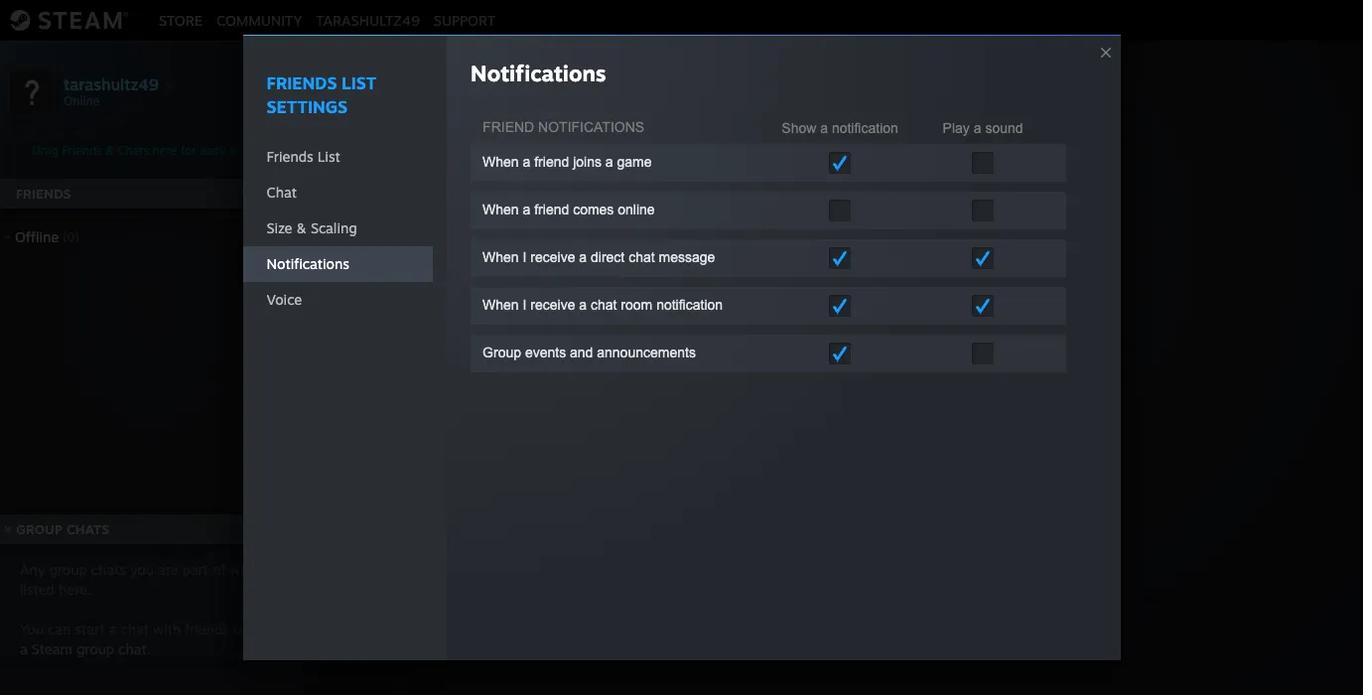 Task type: locate. For each thing, give the bounding box(es) containing it.
0 vertical spatial group
[[483, 345, 522, 361]]

when a friend comes online
[[483, 202, 655, 218]]

1 vertical spatial group
[[822, 378, 867, 398]]

2 friend from the top
[[535, 202, 569, 218]]

friends
[[267, 73, 337, 93], [62, 143, 102, 158], [267, 148, 314, 165], [16, 186, 71, 202]]

list for friends list settings
[[342, 73, 377, 93]]

join
[[251, 621, 275, 638]]

1 vertical spatial list
[[318, 148, 341, 165]]

listed
[[20, 581, 55, 598]]

chat
[[267, 184, 297, 201], [872, 378, 906, 398]]

friends right drag
[[62, 143, 102, 158]]

0 vertical spatial or
[[802, 378, 818, 398]]

receive for direct
[[531, 249, 576, 265]]

a down when a friend joins a game
[[523, 202, 531, 218]]

tarashultz49 up drag friends & chats here for easy access
[[64, 74, 159, 94]]

1 i from the top
[[523, 249, 527, 265]]

can
[[48, 621, 71, 638]]

i up events
[[523, 297, 527, 313]]

chat left room
[[591, 297, 617, 313]]

here
[[153, 143, 177, 158]]

i down the when a friend comes online
[[523, 249, 527, 265]]

0 horizontal spatial group
[[16, 522, 63, 537]]

1 vertical spatial chat
[[872, 378, 906, 398]]

1 horizontal spatial chat
[[591, 297, 617, 313]]

group up any
[[16, 522, 63, 537]]

0 vertical spatial group
[[49, 561, 87, 578]]

direct
[[591, 249, 625, 265]]

or
[[802, 378, 818, 398], [233, 621, 247, 638]]

chat left to
[[872, 378, 906, 398]]

0 horizontal spatial chat
[[267, 184, 297, 201]]

1 vertical spatial notifications
[[538, 119, 645, 135]]

game
[[617, 154, 652, 170]]

group
[[483, 345, 522, 361], [822, 378, 867, 398], [16, 522, 63, 537]]

store link
[[152, 11, 210, 28]]

group
[[49, 561, 87, 578], [76, 641, 114, 658]]

group for group events and announcements
[[483, 345, 522, 361]]

chat for you can start a chat with friends or
[[121, 621, 149, 638]]

or right click
[[802, 378, 818, 398]]

message
[[659, 249, 716, 265]]

friend
[[535, 154, 569, 170], [535, 202, 569, 218]]

when
[[483, 154, 519, 170], [483, 202, 519, 218], [483, 249, 519, 265], [483, 297, 519, 313]]

sound
[[986, 121, 1024, 136]]

1 vertical spatial i
[[523, 297, 527, 313]]

0 horizontal spatial notification
[[657, 297, 723, 313]]

friend up when a friend joins a game
[[483, 119, 535, 135]]

1 horizontal spatial friend
[[751, 378, 798, 398]]

tarashultz49 link
[[309, 11, 427, 28]]

4 when from the top
[[483, 297, 519, 313]]

1 receive from the top
[[531, 249, 576, 265]]

community
[[217, 11, 302, 28]]

chat right 'search my friends list' image
[[267, 184, 297, 201]]

notifications up 'friend notifications'
[[471, 60, 606, 86]]

size & scaling
[[267, 220, 357, 236]]

1 horizontal spatial group
[[483, 345, 522, 361]]

or left join
[[233, 621, 247, 638]]

community link
[[210, 11, 309, 28]]

start
[[75, 621, 105, 638]]

group down start at the bottom left
[[76, 641, 114, 658]]

& right size
[[297, 220, 307, 236]]

0 vertical spatial chat
[[267, 184, 297, 201]]

group for group chats
[[16, 522, 63, 537]]

2 receive from the top
[[531, 297, 576, 313]]

notifications
[[471, 60, 606, 86], [538, 119, 645, 135], [267, 255, 350, 272]]

friend left joins
[[535, 154, 569, 170]]

0 vertical spatial tarashultz49
[[316, 11, 420, 28]]

support link
[[427, 11, 503, 28]]

notification right show
[[832, 121, 899, 136]]

0 horizontal spatial &
[[106, 143, 114, 158]]

1 vertical spatial notification
[[657, 297, 723, 313]]

notification down the message
[[657, 297, 723, 313]]

2 i from the top
[[523, 297, 527, 313]]

a
[[821, 121, 828, 136], [974, 121, 982, 136], [523, 154, 531, 170], [606, 154, 614, 170], [523, 202, 531, 218], [579, 249, 587, 265], [579, 297, 587, 313], [738, 378, 747, 398], [109, 621, 117, 638], [20, 641, 28, 658]]

a inside join a steam group chat.
[[20, 641, 28, 658]]

i
[[523, 249, 527, 265], [523, 297, 527, 313]]

friends for friends
[[16, 186, 71, 202]]

chats
[[118, 143, 149, 158], [66, 522, 110, 537]]

1 vertical spatial friend
[[535, 202, 569, 218]]

notifications down 'size & scaling'
[[267, 255, 350, 272]]

when for when i receive a chat room notification
[[483, 297, 519, 313]]

room
[[621, 297, 653, 313]]

0 horizontal spatial or
[[233, 621, 247, 638]]

here.
[[59, 581, 91, 598]]

online
[[618, 202, 655, 218]]

access
[[229, 143, 266, 158]]

2 when from the top
[[483, 202, 519, 218]]

0 vertical spatial friend
[[483, 119, 535, 135]]

friend
[[483, 119, 535, 135], [751, 378, 798, 398]]

join a steam group chat. link
[[20, 621, 275, 658]]

1 vertical spatial &
[[297, 220, 307, 236]]

friend right click
[[751, 378, 798, 398]]

0 vertical spatial notifications
[[471, 60, 606, 86]]

a right show
[[821, 121, 828, 136]]

1 vertical spatial chats
[[66, 522, 110, 537]]

3 when from the top
[[483, 249, 519, 265]]

2 vertical spatial chat
[[121, 621, 149, 638]]

for
[[181, 143, 196, 158]]

1 vertical spatial receive
[[531, 297, 576, 313]]

group up here.
[[49, 561, 87, 578]]

i for when i receive a chat room notification
[[523, 297, 527, 313]]

list
[[342, 73, 377, 93], [318, 148, 341, 165]]

start!
[[931, 378, 970, 398]]

0 vertical spatial list
[[342, 73, 377, 93]]

0 horizontal spatial chat
[[121, 621, 149, 638]]

1 vertical spatial chat
[[591, 297, 617, 313]]

friends down drag
[[16, 186, 71, 202]]

list inside friends list settings
[[342, 73, 377, 93]]

a down the you
[[20, 641, 28, 658]]

& left "here"
[[106, 143, 114, 158]]

0 vertical spatial friend
[[535, 154, 569, 170]]

0 horizontal spatial chats
[[66, 522, 110, 537]]

a right joins
[[606, 154, 614, 170]]

receive down the when a friend comes online
[[531, 249, 576, 265]]

list down settings
[[318, 148, 341, 165]]

drag friends & chats here for easy access
[[32, 143, 266, 158]]

chats up chats
[[66, 522, 110, 537]]

a right play
[[974, 121, 982, 136]]

friend for joins
[[535, 154, 569, 170]]

friend left comes
[[535, 202, 569, 218]]

group left to
[[822, 378, 867, 398]]

list up settings
[[342, 73, 377, 93]]

collapse chats list image
[[0, 525, 23, 534]]

chat right direct
[[629, 249, 655, 265]]

notification
[[832, 121, 899, 136], [657, 297, 723, 313]]

1 horizontal spatial &
[[297, 220, 307, 236]]

0 horizontal spatial tarashultz49
[[64, 74, 159, 94]]

tarashultz49 up friends list settings
[[316, 11, 420, 28]]

when i receive a chat room notification
[[483, 297, 723, 313]]

1 vertical spatial group
[[76, 641, 114, 658]]

scaling
[[311, 220, 357, 236]]

1 vertical spatial friend
[[751, 378, 798, 398]]

2 vertical spatial notifications
[[267, 255, 350, 272]]

friends up settings
[[267, 73, 337, 93]]

friends up add a friend icon
[[267, 148, 314, 165]]

receive up events
[[531, 297, 576, 313]]

chat.
[[118, 641, 151, 658]]

1 friend from the top
[[535, 154, 569, 170]]

&
[[106, 143, 114, 158], [297, 220, 307, 236]]

0 vertical spatial receive
[[531, 249, 576, 265]]

1 when from the top
[[483, 154, 519, 170]]

chat up chat.
[[121, 621, 149, 638]]

a left direct
[[579, 249, 587, 265]]

notifications up joins
[[538, 119, 645, 135]]

easy
[[200, 143, 226, 158]]

store
[[159, 11, 203, 28]]

you
[[130, 561, 154, 578]]

chat
[[629, 249, 655, 265], [591, 297, 617, 313], [121, 621, 149, 638]]

tarashultz49
[[316, 11, 420, 28], [64, 74, 159, 94]]

play a sound
[[943, 121, 1024, 136]]

chats left "here"
[[118, 143, 149, 158]]

2 horizontal spatial chat
[[629, 249, 655, 265]]

1 vertical spatial tarashultz49
[[64, 74, 159, 94]]

0 vertical spatial i
[[523, 249, 527, 265]]

2 horizontal spatial group
[[822, 378, 867, 398]]

click a friend or group chat to start!
[[698, 378, 970, 398]]

1 horizontal spatial chats
[[118, 143, 149, 158]]

2 vertical spatial group
[[16, 522, 63, 537]]

group left events
[[483, 345, 522, 361]]

will
[[230, 561, 251, 578]]

0 horizontal spatial list
[[318, 148, 341, 165]]

1 horizontal spatial list
[[342, 73, 377, 93]]

1 horizontal spatial tarashultz49
[[316, 11, 420, 28]]

steam
[[32, 641, 72, 658]]

1 horizontal spatial notification
[[832, 121, 899, 136]]

friends for friends list
[[267, 148, 314, 165]]

receive
[[531, 249, 576, 265], [531, 297, 576, 313]]

1 horizontal spatial or
[[802, 378, 818, 398]]

friends inside friends list settings
[[267, 73, 337, 93]]

when for when a friend comes online
[[483, 202, 519, 218]]

when i receive a direct chat message
[[483, 249, 716, 265]]

0 vertical spatial chat
[[629, 249, 655, 265]]

i for when i receive a direct chat message
[[523, 249, 527, 265]]



Task type: describe. For each thing, give the bounding box(es) containing it.
0 vertical spatial chats
[[118, 143, 149, 158]]

to
[[911, 378, 926, 398]]

and
[[570, 345, 593, 361]]

1 vertical spatial or
[[233, 621, 247, 638]]

add a friend image
[[270, 182, 292, 204]]

0 vertical spatial &
[[106, 143, 114, 158]]

click
[[698, 378, 733, 398]]

friends for friends list settings
[[267, 73, 337, 93]]

events
[[525, 345, 566, 361]]

play
[[943, 121, 970, 136]]

0 horizontal spatial friend
[[483, 119, 535, 135]]

support
[[434, 11, 496, 28]]

group inside any group chats you are part of will be listed here.
[[49, 561, 87, 578]]

chats
[[91, 561, 126, 578]]

settings
[[267, 96, 348, 117]]

friend notifications
[[483, 119, 645, 135]]

1 horizontal spatial chat
[[872, 378, 906, 398]]

0 vertical spatial notification
[[832, 121, 899, 136]]

friend for comes
[[535, 202, 569, 218]]

receive for chat
[[531, 297, 576, 313]]

are
[[158, 561, 178, 578]]

show
[[782, 121, 817, 136]]

a down 'friend notifications'
[[523, 154, 531, 170]]

friends
[[185, 621, 229, 638]]

comes
[[573, 202, 614, 218]]

with
[[153, 621, 181, 638]]

manage friends list settings image
[[274, 80, 294, 100]]

friends list settings
[[267, 73, 377, 117]]

drag
[[32, 143, 58, 158]]

joins
[[573, 154, 602, 170]]

join a steam group chat.
[[20, 621, 275, 658]]

a up the and
[[579, 297, 587, 313]]

list for friends list
[[318, 148, 341, 165]]

part
[[182, 561, 209, 578]]

when for when i receive a direct chat message
[[483, 249, 519, 265]]

size
[[267, 220, 293, 236]]

you
[[20, 621, 44, 638]]

offline
[[15, 228, 59, 245]]

friends list
[[267, 148, 341, 165]]

a right start at the bottom left
[[109, 621, 117, 638]]

when for when a friend joins a game
[[483, 154, 519, 170]]

a right click
[[738, 378, 747, 398]]

show a notification
[[782, 121, 899, 136]]

any
[[20, 561, 45, 578]]

group events and announcements
[[483, 345, 696, 361]]

when a friend joins a game
[[483, 154, 652, 170]]

of
[[213, 561, 226, 578]]

announcements
[[597, 345, 696, 361]]

group inside join a steam group chat.
[[76, 641, 114, 658]]

be
[[255, 561, 272, 578]]

voice
[[267, 291, 302, 308]]

you can start a chat with friends or
[[20, 621, 251, 638]]

search my friends list image
[[240, 184, 258, 202]]

any group chats you are part of will be listed here.
[[20, 561, 272, 598]]

group chats
[[16, 522, 110, 537]]

chat for when i receive a chat room notification
[[591, 297, 617, 313]]



Task type: vqa. For each thing, say whether or not it's contained in the screenshot.
bottom 'compact'
no



